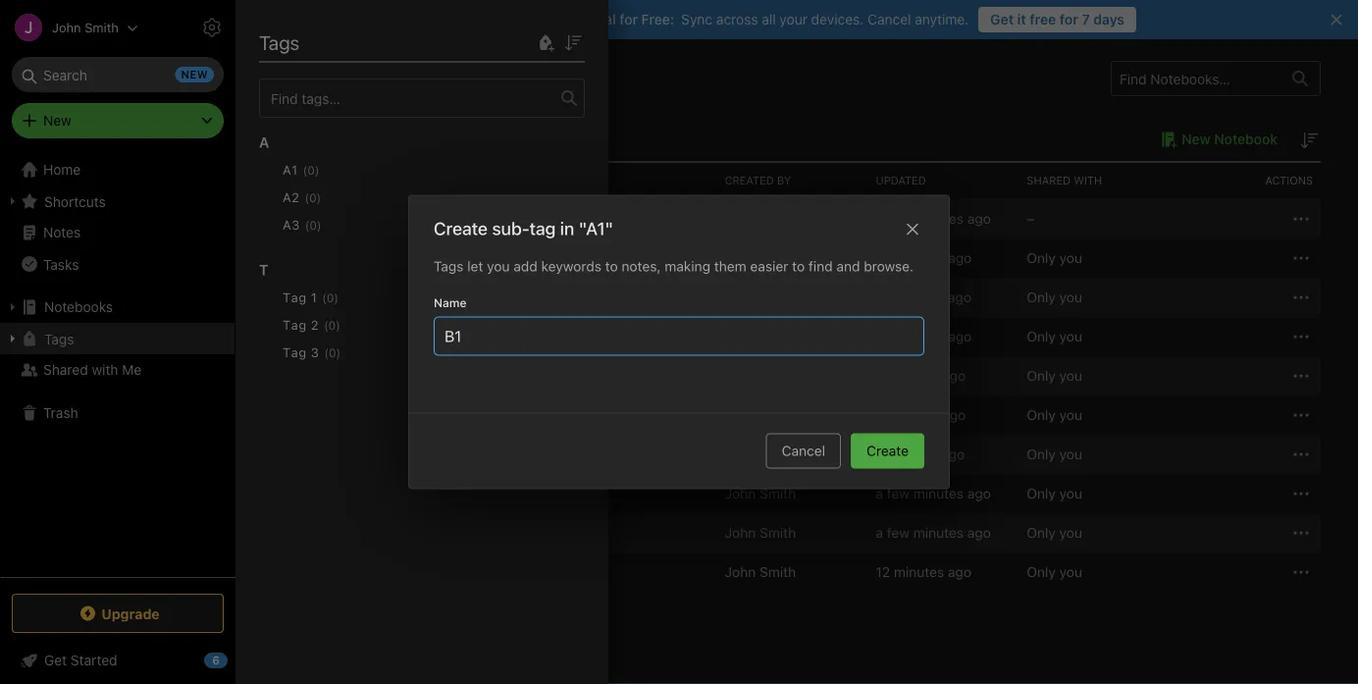 Task type: locate. For each thing, give the bounding box(es) containing it.
john smith down note 4 "row"
[[725, 407, 796, 423]]

2 few from the top
[[887, 485, 910, 502]]

note 2 row
[[265, 278, 1321, 317]]

only inside note 4 "row"
[[1027, 368, 1056, 384]]

minutes inside note 3 row
[[895, 328, 945, 345]]

0 horizontal spatial to
[[373, 564, 385, 580]]

only inside note 1 row
[[1027, 250, 1056, 266]]

only you for note 1
[[1027, 250, 1083, 266]]

6 john smith from the top
[[725, 525, 796, 541]]

to left find
[[792, 258, 805, 274]]

minutes for note 1 row
[[895, 250, 945, 266]]

1 vertical spatial 1
[[360, 250, 366, 266]]

12 for "note 2" row
[[876, 289, 890, 305]]

let
[[467, 258, 483, 274]]

2 a few minutes ago from the top
[[876, 485, 991, 502]]

to left notes,
[[605, 258, 618, 274]]

3 tag from the top
[[283, 345, 307, 360]]

few inside note 8 row
[[887, 485, 910, 502]]

( down the note 2 button
[[324, 319, 329, 332]]

1 horizontal spatial 1
[[311, 290, 317, 305]]

for for 7
[[1060, 11, 1079, 27]]

) left first
[[317, 218, 322, 232]]

cell
[[717, 199, 868, 239], [717, 278, 868, 317], [717, 356, 868, 396]]

2 up note 3
[[360, 289, 368, 306]]

5
[[360, 407, 368, 423]]

ago inside note 7 row
[[942, 446, 965, 462]]

) down note 3
[[336, 346, 341, 360]]

a few minutes ago for note 8
[[876, 485, 991, 502]]

( up note 4 button
[[324, 346, 329, 360]]

1 vertical spatial 12 minutes ago
[[876, 564, 972, 580]]

1 for from the left
[[620, 11, 638, 27]]

0 horizontal spatial 2
[[311, 318, 319, 332]]

smith for note 7
[[760, 446, 796, 462]]

for inside button
[[1060, 11, 1079, 27]]

2 vertical spatial tag
[[283, 345, 307, 360]]

notebook inside "button"
[[1215, 131, 1278, 147]]

expand tags image
[[5, 331, 21, 347]]

0 vertical spatial tags
[[259, 30, 300, 53]]

all
[[762, 11, 776, 27]]

only inside note 9 row
[[1027, 525, 1056, 541]]

) right a2
[[317, 191, 321, 205]]

3 cell from the top
[[717, 356, 868, 396]]

john smith down note 8 row
[[725, 525, 796, 541]]

few inside note 9 row
[[887, 525, 910, 541]]

2 vertical spatial a few minutes ago
[[876, 525, 991, 541]]

minutes inside note 7 row
[[887, 446, 938, 462]]

0 right a1
[[308, 163, 315, 177]]

1 only you from the top
[[1027, 250, 1083, 266]]

john smith inside note 3 row
[[725, 328, 796, 345]]

a2 ( 0 )
[[283, 190, 321, 205]]

note 9 button
[[297, 521, 369, 545]]

to left do
[[373, 564, 385, 580]]

0 horizontal spatial notebooks
[[44, 299, 113, 315]]

minutes inside note 8 row
[[914, 485, 964, 502]]

john down note 9 row
[[725, 564, 756, 580]]

4 smith from the top
[[760, 446, 796, 462]]

a few minutes ago inside note 9 row
[[876, 525, 991, 541]]

minutes inside "note 2" row
[[894, 289, 944, 305]]

t
[[259, 261, 269, 278]]

shared with
[[1027, 174, 1103, 187]]

ago for note 7 row
[[942, 446, 965, 462]]

note left 4
[[326, 368, 356, 384]]

8 minutes ago for note 4
[[876, 368, 966, 384]]

try evernote personal for free: sync across all your devices. cancel anytime.
[[474, 11, 969, 27]]

note for note 8
[[326, 486, 356, 502]]

0 right a3
[[310, 218, 317, 232]]

1 vertical spatial 8
[[876, 407, 885, 423]]

you for note 1 row
[[1060, 250, 1083, 266]]

7 down 5
[[360, 446, 368, 463]]

5 only from the top
[[1027, 407, 1056, 423]]

john smith inside note 5 row
[[725, 407, 796, 423]]

few down 7 minutes ago
[[887, 525, 910, 541]]

minutes inside note 4 "row"
[[888, 368, 939, 384]]

7 smith from the top
[[760, 564, 796, 580]]

0 horizontal spatial tags
[[44, 331, 74, 347]]

row group
[[259, 118, 601, 395], [265, 199, 1321, 592]]

1 for note 1
[[360, 250, 366, 266]]

2 vertical spatial cell
[[717, 356, 868, 396]]

1 12 minutes ago from the top
[[876, 289, 972, 305]]

1 left notebook at top
[[265, 130, 272, 147]]

None search field
[[26, 57, 210, 92]]

9 only you from the top
[[1027, 564, 1083, 580]]

9
[[428, 211, 437, 227], [360, 525, 369, 541]]

1 a few minutes ago from the top
[[876, 211, 991, 227]]

a2
[[283, 190, 300, 205]]

smith down note 5 row
[[760, 446, 796, 462]]

5 note from the top
[[326, 407, 356, 423]]

2 8 minutes ago from the top
[[876, 407, 966, 423]]

5 john from the top
[[725, 485, 756, 502]]

note down note 1
[[326, 289, 356, 306]]

notebook
[[1215, 131, 1278, 147], [356, 211, 418, 227]]

1 a from the top
[[876, 211, 884, 227]]

3 note from the top
[[326, 329, 356, 345]]

a
[[876, 211, 884, 227], [876, 485, 884, 502], [876, 525, 884, 541]]

tags
[[259, 30, 300, 53], [434, 258, 464, 274], [44, 331, 74, 347]]

1 10 from the top
[[876, 250, 891, 266]]

john smith down note 9 row
[[725, 564, 796, 580]]

1 down first notebook
[[360, 250, 366, 266]]

0 horizontal spatial cancel
[[782, 443, 826, 459]]

1 only from the top
[[1027, 250, 1056, 266]]

1 horizontal spatial 9
[[428, 211, 437, 227]]

6 smith from the top
[[760, 525, 796, 541]]

note inside button
[[326, 250, 356, 266]]

1 8 minutes ago from the top
[[876, 368, 966, 384]]

john
[[725, 250, 756, 266], [725, 328, 756, 345], [725, 407, 756, 423], [725, 446, 756, 462], [725, 485, 756, 502], [725, 525, 756, 541], [725, 564, 756, 580]]

0 vertical spatial 1
[[265, 130, 272, 147]]

10 minutes ago inside note 1 row
[[876, 250, 972, 266]]

4 john smith from the top
[[725, 446, 796, 462]]

1 horizontal spatial 3
[[360, 329, 369, 345]]

get
[[991, 11, 1014, 27]]

you for note 5 row
[[1060, 407, 1083, 423]]

you inside note 9 row
[[1060, 525, 1083, 541]]

7
[[1082, 11, 1090, 27], [876, 446, 884, 462], [360, 446, 368, 463]]

tags right the 'settings' image
[[259, 30, 300, 53]]

8 for 4
[[876, 368, 885, 384]]

new down find notebooks… text box
[[1182, 131, 1211, 147]]

3 john from the top
[[725, 407, 756, 423]]

cell up "cancel" button
[[717, 356, 868, 396]]

notebook left 9 )
[[356, 211, 418, 227]]

create inside create button
[[867, 443, 909, 459]]

tags inside button
[[44, 331, 74, 347]]

2 for tag
[[311, 318, 319, 332]]

3 a few minutes ago from the top
[[876, 525, 991, 541]]

3 up 4
[[360, 329, 369, 345]]

1 vertical spatial a few minutes ago
[[876, 485, 991, 502]]

( right a2
[[305, 191, 309, 205]]

)
[[315, 163, 319, 177], [317, 191, 321, 205], [437, 211, 442, 227], [317, 218, 322, 232], [334, 291, 339, 305], [336, 319, 340, 332], [336, 346, 341, 360]]

3 only you from the top
[[1027, 328, 1083, 345]]

1 john from the top
[[725, 250, 756, 266]]

cell down created by button
[[717, 199, 868, 239]]

a inside note 8 row
[[876, 485, 884, 502]]

cell for 8 minutes ago
[[717, 356, 868, 396]]

4
[[360, 368, 369, 384]]

1 horizontal spatial notebook
[[1215, 131, 1278, 147]]

9 up the things to do at the bottom left
[[360, 525, 369, 541]]

12 minutes ago
[[876, 289, 972, 305], [876, 564, 972, 580]]

only you for note 4
[[1027, 368, 1083, 384]]

2 a from the top
[[876, 485, 884, 502]]

john for 9
[[725, 525, 756, 541]]

0 down the note 2 button
[[329, 319, 336, 332]]

for right free
[[1060, 11, 1079, 27]]

10 right and at the top right
[[876, 250, 891, 266]]

note for note 2
[[326, 289, 356, 306]]

you inside note 5 row
[[1060, 407, 1083, 423]]

3 john smith from the top
[[725, 407, 796, 423]]

0 vertical spatial notebook
[[1215, 131, 1278, 147]]

notebooks link
[[0, 292, 235, 323]]

note
[[326, 250, 356, 266], [326, 289, 356, 306], [326, 329, 356, 345], [326, 368, 356, 384], [326, 407, 356, 423], [326, 446, 356, 463], [326, 486, 356, 502], [326, 525, 356, 541]]

john smith inside note 7 row
[[725, 446, 796, 462]]

1 note from the top
[[326, 250, 356, 266]]

3 for note
[[360, 329, 369, 345]]

1 horizontal spatial create
[[867, 443, 909, 459]]

8 minutes ago inside note 5 row
[[876, 407, 966, 423]]

note for note 7
[[326, 446, 356, 463]]

10 minutes ago for note 3 row
[[876, 328, 972, 345]]

1 10 minutes ago from the top
[[876, 250, 972, 266]]

smith inside note 7 row
[[760, 446, 796, 462]]

john left "cancel" button
[[725, 446, 756, 462]]

notebooks
[[265, 67, 359, 90], [44, 299, 113, 315]]

new up home
[[43, 112, 71, 129]]

9 inside first notebook row
[[428, 211, 437, 227]]

0 vertical spatial tag
[[283, 290, 307, 305]]

first
[[325, 211, 353, 227]]

3 inside the 'note 3' button
[[360, 329, 369, 345]]

ago inside note 1 row
[[949, 250, 972, 266]]

0 horizontal spatial 1
[[265, 130, 272, 147]]

to
[[605, 258, 618, 274], [792, 258, 805, 274], [373, 564, 385, 580]]

( right a3
[[305, 218, 310, 232]]

1 horizontal spatial new
[[1182, 131, 1211, 147]]

1 horizontal spatial for
[[1060, 11, 1079, 27]]

( inside tag 1 ( 0 )
[[322, 291, 327, 305]]

cancel button
[[766, 433, 841, 469]]

1 horizontal spatial to
[[605, 258, 618, 274]]

( up tag 2 ( 0 )
[[322, 291, 327, 305]]

2 vertical spatial a
[[876, 525, 884, 541]]

1 vertical spatial tags
[[434, 258, 464, 274]]

ago inside note 4 "row"
[[942, 368, 966, 384]]

9 right first notebook
[[428, 211, 437, 227]]

1
[[265, 130, 272, 147], [360, 250, 366, 266], [311, 290, 317, 305]]

only inside "note 2" row
[[1027, 289, 1056, 305]]

note down note 7
[[326, 486, 356, 502]]

john inside note 5 row
[[725, 407, 756, 423]]

10 down browse.
[[876, 328, 891, 345]]

few for note 8
[[887, 485, 910, 502]]

4 john from the top
[[725, 446, 756, 462]]

2 cell from the top
[[717, 278, 868, 317]]

cancel right devices. on the top of the page
[[868, 11, 911, 27]]

create for create sub-tag in "a1"
[[434, 218, 488, 239]]

0 vertical spatial 8
[[876, 368, 885, 384]]

note 5
[[326, 407, 368, 423]]

8 for 5
[[876, 407, 885, 423]]

john for 1
[[725, 250, 756, 266]]

1 horizontal spatial notebooks
[[265, 67, 359, 90]]

1 horizontal spatial cancel
[[868, 11, 911, 27]]

3 few from the top
[[887, 525, 910, 541]]

1 vertical spatial 10
[[876, 328, 891, 345]]

john smith for note 9
[[725, 525, 796, 541]]

0 vertical spatial 12
[[876, 289, 890, 305]]

tree
[[0, 154, 236, 576]]

0 up tag 2 ( 0 )
[[327, 291, 334, 305]]

minutes inside first notebook row
[[914, 211, 964, 227]]

you inside note 8 row
[[1060, 485, 1083, 502]]

note left 5
[[326, 407, 356, 423]]

0 vertical spatial cell
[[717, 199, 868, 239]]

9 inside button
[[360, 525, 369, 541]]

create up let
[[434, 218, 488, 239]]

10 for note 3 row
[[876, 328, 891, 345]]

only
[[1027, 250, 1056, 266], [1027, 289, 1056, 305], [1027, 328, 1056, 345], [1027, 368, 1056, 384], [1027, 407, 1056, 423], [1027, 446, 1056, 462], [1027, 485, 1056, 502], [1027, 525, 1056, 541], [1027, 564, 1056, 580]]

smith down note 7 row
[[760, 485, 796, 502]]

0 vertical spatial a
[[876, 211, 884, 227]]

only you inside note 8 row
[[1027, 485, 1083, 502]]

1 cell from the top
[[717, 199, 868, 239]]

4 note from the top
[[326, 368, 356, 384]]

only you
[[1027, 250, 1083, 266], [1027, 289, 1083, 305], [1027, 328, 1083, 345], [1027, 368, 1083, 384], [1027, 407, 1083, 423], [1027, 446, 1083, 462], [1027, 485, 1083, 502], [1027, 525, 1083, 541], [1027, 564, 1083, 580]]

0 vertical spatial create
[[434, 218, 488, 239]]

1 vertical spatial create
[[867, 443, 909, 459]]

7 only from the top
[[1027, 485, 1056, 502]]

notebook inside row
[[356, 211, 418, 227]]

7 john smith from the top
[[725, 564, 796, 580]]

1 vertical spatial notebooks
[[44, 299, 113, 315]]

8 inside button
[[360, 486, 369, 502]]

note 7 row
[[265, 435, 1321, 474]]

6 note from the top
[[326, 446, 356, 463]]

john smith inside note 9 row
[[725, 525, 796, 541]]

john right making
[[725, 250, 756, 266]]

) inside tag 1 ( 0 )
[[334, 291, 339, 305]]

john inside note 8 row
[[725, 485, 756, 502]]

9 only from the top
[[1027, 564, 1056, 580]]

6 john from the top
[[725, 525, 756, 541]]

created
[[725, 174, 774, 187]]

0 vertical spatial 10 minutes ago
[[876, 250, 972, 266]]

0 vertical spatial 10
[[876, 250, 891, 266]]

8 note from the top
[[326, 525, 356, 541]]

notebook up actions button
[[1215, 131, 1278, 147]]

smith down note 4 "row"
[[760, 407, 796, 423]]

1 up tag 2 ( 0 )
[[311, 290, 317, 305]]

10 minutes ago down browse.
[[876, 328, 972, 345]]

2 for note
[[360, 289, 368, 306]]

1 vertical spatial a
[[876, 485, 884, 502]]

few for note 9
[[887, 525, 910, 541]]

only for note 9
[[1027, 525, 1056, 541]]

john down note 8 row
[[725, 525, 756, 541]]

) down the note 2 button
[[336, 319, 340, 332]]

4 only you from the top
[[1027, 368, 1083, 384]]

12 inside "note 2" row
[[876, 289, 890, 305]]

7 left days
[[1082, 11, 1090, 27]]

only you inside note 7 row
[[1027, 446, 1083, 462]]

john smith down note 7 row
[[725, 485, 796, 502]]

note 3 row
[[265, 317, 1321, 356]]

12 minutes ago inside things to do row
[[876, 564, 972, 580]]

2 smith from the top
[[760, 328, 796, 345]]

tag for 2
[[283, 318, 307, 332]]

smith inside note 9 row
[[760, 525, 796, 541]]

2 10 from the top
[[876, 328, 891, 345]]

(
[[303, 163, 308, 177], [305, 191, 309, 205], [305, 218, 310, 232], [322, 291, 327, 305], [324, 319, 329, 332], [324, 346, 329, 360]]

them
[[714, 258, 747, 274]]

7 right "cancel" button
[[876, 446, 884, 462]]

you inside note 4 "row"
[[1060, 368, 1083, 384]]

shared
[[1027, 174, 1071, 187]]

john smith for note 5
[[725, 407, 796, 423]]

2 tag from the top
[[283, 318, 307, 332]]

8 only from the top
[[1027, 525, 1056, 541]]

1 vertical spatial 2
[[311, 318, 319, 332]]

1 vertical spatial notebook
[[356, 211, 418, 227]]

cancel down note 5 row
[[782, 443, 826, 459]]

few down create button
[[887, 485, 910, 502]]

0 horizontal spatial notebook
[[356, 211, 418, 227]]

notebooks down "tasks"
[[44, 299, 113, 315]]

2 vertical spatial tags
[[44, 331, 74, 347]]

few
[[887, 211, 910, 227], [887, 485, 910, 502], [887, 525, 910, 541]]

3 smith from the top
[[760, 407, 796, 423]]

ago for note 3 row
[[949, 328, 972, 345]]

john smith
[[725, 250, 796, 266], [725, 328, 796, 345], [725, 407, 796, 423], [725, 446, 796, 462], [725, 485, 796, 502], [725, 525, 796, 541], [725, 564, 796, 580]]

a inside note 9 row
[[876, 525, 884, 541]]

1 vertical spatial 8 minutes ago
[[876, 407, 966, 423]]

5 smith from the top
[[760, 485, 796, 502]]

7 note from the top
[[326, 486, 356, 502]]

sync
[[681, 11, 713, 27]]

8 minutes ago inside note 4 "row"
[[876, 368, 966, 384]]

1 horizontal spatial 2
[[360, 289, 368, 306]]

tags up the shared
[[44, 331, 74, 347]]

smith down note 8 row
[[760, 525, 796, 541]]

sub-
[[492, 218, 530, 239]]

7 only you from the top
[[1027, 485, 1083, 502]]

smith for note 8
[[760, 485, 796, 502]]

smith inside note 5 row
[[760, 407, 796, 423]]

1 for tag 1 ( 0 )
[[311, 290, 317, 305]]

1 12 from the top
[[876, 289, 890, 305]]

1 john smith from the top
[[725, 250, 796, 266]]

1 vertical spatial 9
[[360, 525, 369, 541]]

2 only you from the top
[[1027, 289, 1083, 305]]

you inside "note 2" row
[[1060, 289, 1083, 305]]

notebooks inside "link"
[[44, 299, 113, 315]]

0 vertical spatial few
[[887, 211, 910, 227]]

new inside popup button
[[43, 112, 71, 129]]

a3
[[283, 217, 300, 232]]

minutes inside note 1 row
[[895, 250, 945, 266]]

note 1 row
[[265, 239, 1321, 278]]

3 for tag
[[311, 345, 319, 360]]

3 down tag 2 ( 0 )
[[311, 345, 319, 360]]

things to do row
[[265, 553, 1321, 592]]

3 only from the top
[[1027, 328, 1056, 345]]

1 few from the top
[[887, 211, 910, 227]]

1 vertical spatial cell
[[717, 278, 868, 317]]

0 vertical spatial 8 minutes ago
[[876, 368, 966, 384]]

1 vertical spatial tag
[[283, 318, 307, 332]]

cell down easier
[[717, 278, 868, 317]]

notebook
[[276, 130, 341, 147]]

5 john smith from the top
[[725, 485, 796, 502]]

8
[[876, 368, 885, 384], [876, 407, 885, 423], [360, 486, 369, 502]]

john smith inside note 1 row
[[725, 250, 796, 266]]

for
[[620, 11, 638, 27], [1060, 11, 1079, 27]]

shared with me
[[43, 362, 142, 378]]

ago inside note 5 row
[[942, 407, 966, 423]]

easier
[[750, 258, 789, 274]]

only you inside note 3 row
[[1027, 328, 1083, 345]]

0 horizontal spatial 7
[[360, 446, 368, 463]]

only inside note 7 row
[[1027, 446, 1056, 462]]

only you for note 5
[[1027, 407, 1083, 423]]

things to do button
[[297, 561, 405, 584]]

first notebook row
[[265, 199, 1321, 239]]

note down note 8
[[326, 525, 356, 541]]

only inside note 8 row
[[1027, 485, 1056, 502]]

2 up tag 3 ( 0 )
[[311, 318, 319, 332]]

2
[[360, 289, 368, 306], [311, 318, 319, 332]]

0 horizontal spatial new
[[43, 112, 71, 129]]

smith down note 9 row
[[760, 564, 796, 580]]

1 vertical spatial 10 minutes ago
[[876, 328, 972, 345]]

2 for from the left
[[1060, 11, 1079, 27]]

0 vertical spatial new
[[43, 112, 71, 129]]

1 vertical spatial few
[[887, 485, 910, 502]]

only inside note 3 row
[[1027, 328, 1056, 345]]

cancel
[[868, 11, 911, 27], [782, 443, 826, 459]]

smith down first notebook row
[[760, 250, 796, 266]]

0 inside tag 1 ( 0 )
[[327, 291, 334, 305]]

you inside things to do row
[[1060, 564, 1083, 580]]

john down "note 2" row
[[725, 328, 756, 345]]

john smith down "note 2" row
[[725, 328, 796, 345]]

1 vertical spatial cancel
[[782, 443, 826, 459]]

you inside note 3 row
[[1060, 328, 1083, 345]]

0 horizontal spatial 3
[[311, 345, 319, 360]]

1 tag from the top
[[283, 290, 307, 305]]

note down first
[[326, 250, 356, 266]]

0 right a2
[[309, 191, 317, 205]]

0 vertical spatial 2
[[360, 289, 368, 306]]

john smith down note 5 row
[[725, 446, 796, 462]]

minutes inside note 9 row
[[914, 525, 964, 541]]

ago inside things to do row
[[948, 564, 972, 580]]

10 minutes ago down "close" 'icon'
[[876, 250, 972, 266]]

smith down "note 2" row
[[760, 328, 796, 345]]

3 a from the top
[[876, 525, 884, 541]]

created by button
[[717, 163, 868, 198]]

note 2
[[326, 289, 368, 306]]

tag down tag 2 ( 0 )
[[283, 345, 307, 360]]

notebook for new notebook
[[1215, 131, 1278, 147]]

smith inside things to do row
[[760, 564, 796, 580]]

only you for note 8
[[1027, 485, 1083, 502]]

( inside a2 ( 0 )
[[305, 191, 309, 205]]

for left the free:
[[620, 11, 638, 27]]

tag up tag 2 ( 0 )
[[283, 290, 307, 305]]

john smith down first notebook row
[[725, 250, 796, 266]]

0 horizontal spatial create
[[434, 218, 488, 239]]

2 john smith from the top
[[725, 328, 796, 345]]

0 horizontal spatial 9
[[360, 525, 369, 541]]

title
[[273, 174, 302, 187]]

2 12 minutes ago from the top
[[876, 564, 972, 580]]

note for note 3
[[326, 329, 356, 345]]

create right "cancel" button
[[867, 443, 909, 459]]

Search text field
[[26, 57, 210, 92]]

2 10 minutes ago from the top
[[876, 328, 972, 345]]

new inside "button"
[[1182, 131, 1211, 147]]

0 vertical spatial 12 minutes ago
[[876, 289, 972, 305]]

0 vertical spatial 9
[[428, 211, 437, 227]]

2 vertical spatial 1
[[311, 290, 317, 305]]

get it free for 7 days
[[991, 11, 1125, 27]]

5 only you from the top
[[1027, 407, 1083, 423]]

2 note from the top
[[326, 289, 356, 306]]

1 smith from the top
[[760, 250, 796, 266]]

you inside note 1 row
[[1060, 250, 1083, 266]]

2 12 from the top
[[876, 564, 890, 580]]

) down title button
[[437, 211, 442, 227]]

smith inside note 8 row
[[760, 485, 796, 502]]

tag 1 ( 0 )
[[283, 290, 339, 305]]

7 minutes ago
[[876, 446, 965, 462]]

2 horizontal spatial to
[[792, 258, 805, 274]]

only you inside note 4 "row"
[[1027, 368, 1083, 384]]

0 vertical spatial notebooks
[[265, 67, 359, 90]]

2 only from the top
[[1027, 289, 1056, 305]]

a
[[259, 134, 269, 151]]

notebooks up notebook at top
[[265, 67, 359, 90]]

0 vertical spatial cancel
[[868, 11, 911, 27]]

0 down note 3
[[329, 346, 336, 360]]

) right a1
[[315, 163, 319, 177]]

0 horizontal spatial for
[[620, 11, 638, 27]]

7 john from the top
[[725, 564, 756, 580]]

0 vertical spatial a few minutes ago
[[876, 211, 991, 227]]

smith for note 1
[[760, 250, 796, 266]]

1 vertical spatial new
[[1182, 131, 1211, 147]]

few down updated
[[887, 211, 910, 227]]

making
[[665, 258, 711, 274]]

notebook for first notebook
[[356, 211, 418, 227]]

1 vertical spatial 12
[[876, 564, 890, 580]]

you
[[1060, 250, 1083, 266], [487, 258, 510, 274], [1060, 289, 1083, 305], [1060, 328, 1083, 345], [1060, 368, 1083, 384], [1060, 407, 1083, 423], [1060, 446, 1083, 462], [1060, 485, 1083, 502], [1060, 525, 1083, 541], [1060, 564, 1083, 580]]

2 vertical spatial 8
[[360, 486, 369, 502]]

create sub-tag in "a1"
[[434, 218, 614, 239]]

you for note 8 row
[[1060, 485, 1083, 502]]

create
[[434, 218, 488, 239], [867, 443, 909, 459]]

1 horizontal spatial 7
[[876, 446, 884, 462]]

12 inside things to do row
[[876, 564, 890, 580]]

note down note 5
[[326, 446, 356, 463]]

note 8 button
[[297, 482, 369, 506]]

a3 ( 0 )
[[283, 217, 322, 232]]

ago inside note 3 row
[[949, 328, 972, 345]]

a few minutes ago inside note 8 row
[[876, 485, 991, 502]]

tag down tag 1 ( 0 )
[[283, 318, 307, 332]]

a few minutes ago inside first notebook row
[[876, 211, 991, 227]]

note 4 button
[[297, 364, 369, 388]]

Find Notebooks… text field
[[1112, 63, 1281, 94]]

john down note 7 row
[[725, 485, 756, 502]]

and
[[837, 258, 860, 274]]

you for things to do row
[[1060, 564, 1083, 580]]

note for note 1
[[326, 250, 356, 266]]

2 horizontal spatial 1
[[360, 250, 366, 266]]

) up tag 2 ( 0 )
[[334, 291, 339, 305]]

note 4 row
[[265, 356, 1321, 396]]

free:
[[642, 11, 675, 27]]

row group containing a few minutes ago
[[265, 199, 1321, 592]]

6 only you from the top
[[1027, 446, 1083, 462]]

8 only you from the top
[[1027, 525, 1083, 541]]

updated
[[876, 174, 926, 187]]

john down note 4 "row"
[[725, 407, 756, 423]]

4 only from the top
[[1027, 368, 1056, 384]]

2 vertical spatial few
[[887, 525, 910, 541]]

2 john from the top
[[725, 328, 756, 345]]

( right a1
[[303, 163, 308, 177]]

tags left let
[[434, 258, 464, 274]]

you inside note 7 row
[[1060, 446, 1083, 462]]

note up tag 3 ( 0 )
[[326, 329, 356, 345]]

3
[[360, 329, 369, 345], [311, 345, 319, 360]]

6 only from the top
[[1027, 446, 1056, 462]]

ago for things to do row
[[948, 564, 972, 580]]

find
[[809, 258, 833, 274]]



Task type: describe. For each thing, give the bounding box(es) containing it.
) inside tag 2 ( 0 )
[[336, 319, 340, 332]]

john inside note 3 row
[[725, 328, 756, 345]]

a1
[[283, 162, 298, 177]]

note 8
[[326, 486, 369, 502]]

actions
[[1266, 174, 1313, 187]]

cell for 12 minutes ago
[[717, 278, 868, 317]]

john for 7
[[725, 446, 756, 462]]

name
[[434, 296, 467, 310]]

note 7 button
[[297, 443, 368, 466]]

new for new
[[43, 112, 71, 129]]

things
[[326, 564, 369, 580]]

john inside things to do row
[[725, 564, 756, 580]]

browse.
[[864, 258, 914, 274]]

12 for things to do row
[[876, 564, 890, 580]]

0 inside a1 ( 0 )
[[308, 163, 315, 177]]

notes
[[43, 224, 81, 241]]

note 2 button
[[297, 286, 368, 309]]

note 5 row
[[265, 396, 1321, 435]]

you for "note 2" row
[[1060, 289, 1083, 305]]

by
[[777, 174, 791, 187]]

keywords
[[541, 258, 602, 274]]

you for note 4 "row"
[[1060, 368, 1083, 384]]

tags button
[[0, 323, 235, 354]]

across
[[717, 11, 758, 27]]

ago for note 1 row
[[949, 250, 972, 266]]

0 inside "a3 ( 0 )"
[[310, 218, 317, 232]]

trash link
[[0, 398, 235, 429]]

evernote
[[499, 11, 556, 27]]

ago for note 4 "row"
[[942, 368, 966, 384]]

note 4
[[326, 368, 369, 384]]

free
[[1030, 11, 1057, 27]]

close image
[[901, 217, 925, 241]]

shared
[[43, 362, 88, 378]]

get it free for 7 days button
[[979, 7, 1137, 32]]

expand notebooks image
[[5, 299, 21, 315]]

) inside first notebook row
[[437, 211, 442, 227]]

minutes for note 5 row
[[888, 407, 939, 423]]

only for note 7
[[1027, 446, 1056, 462]]

a1 ( 0 )
[[283, 162, 319, 177]]

add
[[514, 258, 538, 274]]

trash
[[43, 405, 78, 421]]

note for note 5
[[326, 407, 356, 423]]

minutes for things to do row
[[894, 564, 944, 580]]

with
[[1074, 174, 1103, 187]]

a for 9
[[876, 525, 884, 541]]

only you inside "note 2" row
[[1027, 289, 1083, 305]]

upgrade button
[[12, 594, 224, 633]]

john for 5
[[725, 407, 756, 423]]

new notebook
[[1182, 131, 1278, 147]]

tag
[[530, 218, 556, 239]]

note 3
[[326, 329, 369, 345]]

home
[[43, 161, 81, 178]]

tree containing home
[[0, 154, 236, 576]]

note 9 row
[[265, 513, 1321, 553]]

only inside things to do row
[[1027, 564, 1056, 580]]

me
[[122, 362, 142, 378]]

only for note 1
[[1027, 250, 1056, 266]]

( inside tag 2 ( 0 )
[[324, 319, 329, 332]]

note for note 4
[[326, 368, 356, 384]]

in
[[560, 218, 575, 239]]

john for 8
[[725, 485, 756, 502]]

only for note 5
[[1027, 407, 1056, 423]]

arrow image
[[273, 207, 296, 231]]

shortcuts
[[44, 193, 106, 209]]

created by
[[725, 174, 791, 187]]

a inside first notebook row
[[876, 211, 884, 227]]

ago inside note 9 row
[[968, 525, 991, 541]]

cell for a few minutes ago
[[717, 199, 868, 239]]

updated button
[[868, 163, 1019, 198]]

10 minutes ago for note 1 row
[[876, 250, 972, 266]]

anytime.
[[915, 11, 969, 27]]

create button
[[851, 433, 925, 469]]

minutes for note 4 "row"
[[888, 368, 939, 384]]

10 for note 1 row
[[876, 250, 891, 266]]

tag for 1
[[283, 290, 307, 305]]

things to do
[[326, 564, 405, 580]]

2 horizontal spatial 7
[[1082, 11, 1090, 27]]

john smith for note 8
[[725, 485, 796, 502]]

2 horizontal spatial tags
[[434, 258, 464, 274]]

a few minutes ago for note 9
[[876, 525, 991, 541]]

shortcuts button
[[0, 186, 235, 217]]

settings image
[[200, 16, 224, 39]]

smith for note 5
[[760, 407, 796, 423]]

minutes for note 3 row
[[895, 328, 945, 345]]

12 minutes ago for things to do row
[[876, 564, 972, 580]]

tasks
[[43, 256, 79, 272]]

0 inside tag 3 ( 0 )
[[329, 346, 336, 360]]

it
[[1018, 11, 1027, 27]]

you for note 3 row
[[1060, 328, 1083, 345]]

tasks button
[[0, 248, 235, 280]]

create new tag image
[[534, 31, 558, 55]]

a for 8
[[876, 485, 884, 502]]

note 5 button
[[297, 403, 368, 427]]

with
[[92, 362, 118, 378]]

) inside a2 ( 0 )
[[317, 191, 321, 205]]

you for note 9 row
[[1060, 525, 1083, 541]]

john smith inside things to do row
[[725, 564, 796, 580]]

note 3 button
[[297, 325, 369, 348]]

ago for note 5 row
[[942, 407, 966, 423]]

only for note 4
[[1027, 368, 1056, 384]]

ago inside note 8 row
[[968, 485, 991, 502]]

notebooks element
[[236, 39, 1351, 684]]

smith inside note 3 row
[[760, 328, 796, 345]]

note 1 button
[[297, 246, 366, 270]]

only you for note 9
[[1027, 525, 1083, 541]]

note 8 row
[[265, 474, 1321, 513]]

0 inside a2 ( 0 )
[[309, 191, 317, 205]]

12 minutes ago for "note 2" row
[[876, 289, 972, 305]]

home link
[[0, 154, 236, 186]]

only you inside things to do row
[[1027, 564, 1083, 580]]

minutes for note 7 row
[[887, 446, 938, 462]]

notes link
[[0, 217, 235, 248]]

devices.
[[812, 11, 864, 27]]

tag 2 ( 0 )
[[283, 318, 340, 332]]

) inside tag 3 ( 0 )
[[336, 346, 341, 360]]

minutes for "note 2" row
[[894, 289, 944, 305]]

shared with button
[[1019, 163, 1170, 198]]

Name text field
[[443, 318, 916, 355]]

tag for 3
[[283, 345, 307, 360]]

shared with me link
[[0, 354, 235, 386]]

upgrade
[[101, 605, 160, 622]]

note for note 9
[[326, 525, 356, 541]]

new for new notebook
[[1182, 131, 1211, 147]]

"a1"
[[579, 218, 614, 239]]

8 minutes ago for note 5
[[876, 407, 966, 423]]

notes,
[[622, 258, 661, 274]]

note 1
[[326, 250, 366, 266]]

title button
[[265, 163, 717, 198]]

( inside tag 3 ( 0 )
[[324, 346, 329, 360]]

note 9
[[326, 525, 369, 541]]

personal
[[560, 11, 616, 27]]

only for note 8
[[1027, 485, 1056, 502]]

ago inside first notebook row
[[968, 211, 991, 227]]

note 7
[[326, 446, 368, 463]]

Find tags… text field
[[260, 85, 562, 111]]

0 inside tag 2 ( 0 )
[[329, 319, 336, 332]]

actions button
[[1170, 163, 1321, 198]]

( inside a1 ( 0 )
[[303, 163, 308, 177]]

try
[[474, 11, 495, 27]]

to inside button
[[373, 564, 385, 580]]

ago for "note 2" row
[[948, 289, 972, 305]]

you for note 7 row
[[1060, 446, 1083, 462]]

1 horizontal spatial tags
[[259, 30, 300, 53]]

row group inside notebooks element
[[265, 199, 1321, 592]]

do
[[389, 564, 405, 580]]

john smith for note 1
[[725, 250, 796, 266]]

create for create
[[867, 443, 909, 459]]

smith for note 9
[[760, 525, 796, 541]]

few inside first notebook row
[[887, 211, 910, 227]]

first notebook
[[325, 211, 418, 227]]

( inside "a3 ( 0 )"
[[305, 218, 310, 232]]

new notebook button
[[1155, 128, 1278, 151]]

) inside "a3 ( 0 )"
[[317, 218, 322, 232]]

for for free:
[[620, 11, 638, 27]]

) inside a1 ( 0 )
[[315, 163, 319, 177]]

your
[[780, 11, 808, 27]]

only you for note 7
[[1027, 446, 1083, 462]]

new button
[[12, 103, 224, 138]]

–
[[1027, 211, 1035, 227]]

cancel inside "cancel" button
[[782, 443, 826, 459]]

row group containing a
[[259, 118, 601, 395]]

john smith for note 7
[[725, 446, 796, 462]]

tags let you add keywords to notes, making them easier to find and browse.
[[434, 258, 914, 274]]

9 )
[[428, 211, 442, 227]]



Task type: vqa. For each thing, say whether or not it's contained in the screenshot.


